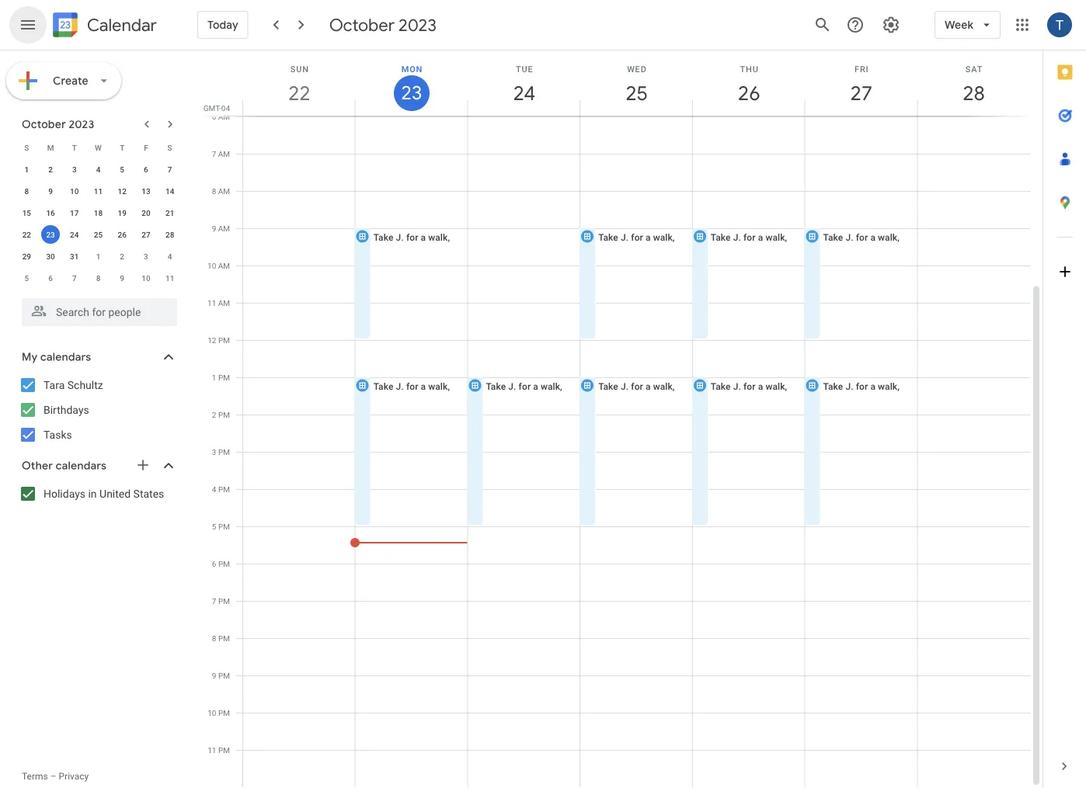 Task type: vqa. For each thing, say whether or not it's contained in the screenshot.


Task type: locate. For each thing, give the bounding box(es) containing it.
12 down "11 am" on the left top of page
[[208, 336, 216, 345]]

8 for 8 pm
[[212, 634, 216, 644]]

26 down 'thu'
[[737, 80, 760, 106]]

0 vertical spatial 2
[[48, 165, 53, 174]]

24 down tue
[[512, 80, 535, 106]]

6 for 6 pm
[[212, 560, 216, 569]]

25 element
[[89, 225, 108, 244]]

1 vertical spatial 2023
[[69, 117, 94, 131]]

8
[[24, 187, 29, 196], [212, 187, 216, 196], [96, 274, 101, 283], [212, 634, 216, 644]]

10 pm from the top
[[218, 672, 230, 681]]

2 vertical spatial 5
[[212, 522, 216, 532]]

holidays
[[44, 488, 86, 501]]

3 pm from the top
[[218, 410, 230, 420]]

10 up 17
[[70, 187, 79, 196]]

3 for 3 pm
[[212, 448, 216, 457]]

0 horizontal spatial s
[[24, 143, 29, 152]]

3
[[72, 165, 77, 174], [144, 252, 148, 261], [212, 448, 216, 457]]

1 vertical spatial 1
[[96, 252, 101, 261]]

0 vertical spatial calendars
[[40, 351, 91, 365]]

1 vertical spatial 3
[[144, 252, 148, 261]]

pm down 2 pm
[[218, 448, 230, 457]]

grid containing 22
[[199, 51, 1043, 789]]

calendars up the tara schultz
[[40, 351, 91, 365]]

1 vertical spatial 2
[[120, 252, 124, 261]]

0 horizontal spatial 3
[[72, 165, 77, 174]]

28 inside row
[[166, 230, 174, 239]]

calendars inside dropdown button
[[40, 351, 91, 365]]

walk
[[428, 232, 448, 243], [653, 232, 673, 243], [766, 232, 785, 243], [878, 232, 898, 243], [428, 381, 448, 392], [541, 381, 560, 392], [653, 381, 673, 392], [766, 381, 785, 392], [878, 381, 898, 392]]

,
[[448, 232, 450, 243], [673, 232, 675, 243], [785, 232, 788, 243], [898, 232, 900, 243], [448, 381, 450, 392], [560, 381, 563, 392], [673, 381, 675, 392], [785, 381, 788, 392], [898, 381, 900, 392]]

25 down 18
[[94, 230, 103, 239]]

1 up 15 element
[[24, 165, 29, 174]]

15 element
[[17, 204, 36, 222]]

9 up 10 am
[[212, 224, 216, 233]]

0 vertical spatial october
[[329, 14, 395, 36]]

23 down mon
[[400, 81, 422, 105]]

am for 10 am
[[218, 261, 230, 270]]

pm down 10 pm
[[218, 746, 230, 755]]

11 down 10 am
[[208, 298, 216, 308]]

16 element
[[41, 204, 60, 222]]

12 pm from the top
[[218, 746, 230, 755]]

9 down november 2 element
[[120, 274, 124, 283]]

1 vertical spatial 5
[[24, 274, 29, 283]]

gmt-
[[203, 103, 221, 113]]

thu 26
[[737, 64, 760, 106]]

1 horizontal spatial 24
[[512, 80, 535, 106]]

9 pm
[[212, 672, 230, 681]]

1 horizontal spatial 23
[[400, 81, 422, 105]]

row containing 5
[[15, 267, 182, 289]]

pm up 3 pm
[[218, 410, 230, 420]]

pm for 8 pm
[[218, 634, 230, 644]]

28
[[962, 80, 984, 106], [166, 230, 174, 239]]

5 down 29 "element"
[[24, 274, 29, 283]]

row down "november 1" element
[[15, 267, 182, 289]]

9 am
[[212, 224, 230, 233]]

november 7 element
[[65, 269, 84, 288]]

11 down 10 pm
[[208, 746, 216, 755]]

12 up 19
[[118, 187, 127, 196]]

november 3 element
[[137, 247, 155, 266]]

5 row from the top
[[15, 224, 182, 246]]

my
[[22, 351, 38, 365]]

october
[[329, 14, 395, 36], [22, 117, 66, 131]]

9 for 9 am
[[212, 224, 216, 233]]

pm down 5 pm
[[218, 560, 230, 569]]

0 horizontal spatial 26
[[118, 230, 127, 239]]

m
[[47, 143, 54, 152]]

terms link
[[22, 772, 48, 783]]

None search field
[[0, 292, 193, 326]]

0 vertical spatial 2023
[[399, 14, 437, 36]]

1 horizontal spatial 12
[[208, 336, 216, 345]]

1 horizontal spatial 3
[[144, 252, 148, 261]]

row up 18 element
[[15, 180, 182, 202]]

calendars up in
[[56, 459, 107, 473]]

row up 11 element
[[15, 137, 182, 159]]

november 4 element
[[161, 247, 179, 266]]

4 up the 'november 11' element
[[168, 252, 172, 261]]

10 for "10" element
[[70, 187, 79, 196]]

row group containing 1
[[15, 159, 182, 289]]

0 horizontal spatial october
[[22, 117, 66, 131]]

tasks
[[44, 429, 72, 441]]

1 horizontal spatial 22
[[287, 80, 310, 106]]

4 am from the top
[[218, 224, 230, 233]]

8 for 8 am
[[212, 187, 216, 196]]

8 up 9 pm
[[212, 634, 216, 644]]

1 pm from the top
[[218, 336, 230, 345]]

tue
[[516, 64, 533, 74]]

22 down the '15'
[[22, 230, 31, 239]]

19 element
[[113, 204, 132, 222]]

main drawer image
[[19, 16, 37, 34]]

3 down 27 element
[[144, 252, 148, 261]]

0 vertical spatial 23
[[400, 81, 422, 105]]

0 vertical spatial 22
[[287, 80, 310, 106]]

t
[[72, 143, 77, 152], [120, 143, 125, 152]]

6
[[212, 112, 216, 121], [144, 165, 148, 174], [48, 274, 53, 283], [212, 560, 216, 569]]

calendars inside dropdown button
[[56, 459, 107, 473]]

0 horizontal spatial 22
[[22, 230, 31, 239]]

0 horizontal spatial october 2023
[[22, 117, 94, 131]]

1 horizontal spatial 5
[[120, 165, 124, 174]]

1 inside "november 1" element
[[96, 252, 101, 261]]

10 down november 3 element
[[142, 274, 150, 283]]

1 vertical spatial 4
[[168, 252, 172, 261]]

0 horizontal spatial 5
[[24, 274, 29, 283]]

4 pm
[[212, 485, 230, 494]]

0 horizontal spatial 24
[[70, 230, 79, 239]]

2 vertical spatial 4
[[212, 485, 216, 494]]

2 for 2 pm
[[212, 410, 216, 420]]

6 row from the top
[[15, 246, 182, 267]]

27 down 20
[[142, 230, 150, 239]]

26 link
[[732, 75, 767, 111]]

24 inside 'column header'
[[512, 80, 535, 106]]

9 pm from the top
[[218, 634, 230, 644]]

am up '9 am'
[[218, 187, 230, 196]]

2 am from the top
[[218, 149, 230, 159]]

2023 up mon
[[399, 14, 437, 36]]

19
[[118, 208, 127, 218]]

2 pm
[[212, 410, 230, 420]]

row up "november 1" element
[[15, 224, 182, 246]]

1 vertical spatial october 2023
[[22, 117, 94, 131]]

29
[[22, 252, 31, 261]]

other calendars button
[[3, 454, 193, 479]]

row group
[[15, 159, 182, 289]]

1 horizontal spatial 28
[[962, 80, 984, 106]]

pm for 5 pm
[[218, 522, 230, 532]]

5 pm from the top
[[218, 485, 230, 494]]

november 5 element
[[17, 269, 36, 288]]

1 horizontal spatial 2
[[120, 252, 124, 261]]

pm
[[218, 336, 230, 345], [218, 373, 230, 382], [218, 410, 230, 420], [218, 448, 230, 457], [218, 485, 230, 494], [218, 522, 230, 532], [218, 560, 230, 569], [218, 597, 230, 606], [218, 634, 230, 644], [218, 672, 230, 681], [218, 709, 230, 718], [218, 746, 230, 755]]

4 inside grid
[[212, 485, 216, 494]]

2 pm from the top
[[218, 373, 230, 382]]

pm up 5 pm
[[218, 485, 230, 494]]

1 up 'november 8' element
[[96, 252, 101, 261]]

1 vertical spatial 12
[[208, 336, 216, 345]]

0 vertical spatial 3
[[72, 165, 77, 174]]

am up "12 pm"
[[218, 298, 230, 308]]

in
[[88, 488, 97, 501]]

9 up 10 pm
[[212, 672, 216, 681]]

october 2023 up m
[[22, 117, 94, 131]]

pm for 7 pm
[[218, 597, 230, 606]]

12
[[118, 187, 127, 196], [208, 336, 216, 345]]

pm for 4 pm
[[218, 485, 230, 494]]

5 am from the top
[[218, 261, 230, 270]]

november 1 element
[[89, 247, 108, 266]]

2
[[48, 165, 53, 174], [120, 252, 124, 261], [212, 410, 216, 420]]

5 down 4 pm
[[212, 522, 216, 532]]

1 vertical spatial 28
[[166, 230, 174, 239]]

7 pm from the top
[[218, 560, 230, 569]]

25 down wed
[[625, 80, 647, 106]]

24
[[512, 80, 535, 106], [70, 230, 79, 239]]

2 row from the top
[[15, 159, 182, 180]]

26 down 19
[[118, 230, 127, 239]]

4 pm from the top
[[218, 448, 230, 457]]

10 up "11 am" on the left top of page
[[208, 261, 216, 270]]

2023 down create
[[69, 117, 94, 131]]

row containing 8
[[15, 180, 182, 202]]

3 down 2 pm
[[212, 448, 216, 457]]

25 inside wed 25
[[625, 80, 647, 106]]

2 vertical spatial 3
[[212, 448, 216, 457]]

11 for the 'november 11' element
[[166, 274, 174, 283]]

0 horizontal spatial 27
[[142, 230, 150, 239]]

1 row from the top
[[15, 137, 182, 159]]

28 column header
[[917, 51, 1031, 116]]

27 element
[[137, 225, 155, 244]]

1 horizontal spatial 25
[[625, 80, 647, 106]]

october up the 23 column header
[[329, 14, 395, 36]]

october 2023 up mon
[[329, 14, 437, 36]]

7 up 8 pm
[[212, 597, 216, 606]]

pm up 2 pm
[[218, 373, 230, 382]]

t left w
[[72, 143, 77, 152]]

5 up 12 element
[[120, 165, 124, 174]]

25 column header
[[580, 51, 693, 116]]

1 horizontal spatial 26
[[737, 80, 760, 106]]

1 vertical spatial calendars
[[56, 459, 107, 473]]

6 down 30 element
[[48, 274, 53, 283]]

10 for november 10 element
[[142, 274, 150, 283]]

my calendars
[[22, 351, 91, 365]]

mon
[[402, 64, 423, 74]]

am for 9 am
[[218, 224, 230, 233]]

am for 8 am
[[218, 187, 230, 196]]

2 up 3 pm
[[212, 410, 216, 420]]

1 horizontal spatial 2023
[[399, 14, 437, 36]]

0 vertical spatial october 2023
[[329, 14, 437, 36]]

7 row from the top
[[15, 267, 182, 289]]

2 horizontal spatial 2
[[212, 410, 216, 420]]

row containing 22
[[15, 224, 182, 246]]

pm down 7 pm
[[218, 634, 230, 644]]

7 pm
[[212, 597, 230, 606]]

pm for 2 pm
[[218, 410, 230, 420]]

11 down november 4 "element"
[[166, 274, 174, 283]]

t left f
[[120, 143, 125, 152]]

am down 8 am
[[218, 224, 230, 233]]

4
[[96, 165, 101, 174], [168, 252, 172, 261], [212, 485, 216, 494]]

22 column header
[[242, 51, 356, 116]]

24 inside row
[[70, 230, 79, 239]]

0 horizontal spatial 23
[[46, 230, 55, 239]]

2 horizontal spatial 4
[[212, 485, 216, 494]]

0 vertical spatial 5
[[120, 165, 124, 174]]

5 pm
[[212, 522, 230, 532]]

2 inside november 2 element
[[120, 252, 124, 261]]

8 down 7 am
[[212, 187, 216, 196]]

10
[[70, 187, 79, 196], [208, 261, 216, 270], [142, 274, 150, 283], [208, 709, 216, 718]]

22 inside row
[[22, 230, 31, 239]]

26
[[737, 80, 760, 106], [118, 230, 127, 239]]

am up 8 am
[[218, 149, 230, 159]]

11 pm from the top
[[218, 709, 230, 718]]

30
[[46, 252, 55, 261]]

pm for 6 pm
[[218, 560, 230, 569]]

1 horizontal spatial s
[[168, 143, 172, 152]]

calendars for my calendars
[[40, 351, 91, 365]]

2 vertical spatial 1
[[212, 373, 216, 382]]

2 vertical spatial 2
[[212, 410, 216, 420]]

pm down 4 pm
[[218, 522, 230, 532]]

am down '9 am'
[[218, 261, 230, 270]]

3 row from the top
[[15, 180, 182, 202]]

7
[[212, 149, 216, 159], [168, 165, 172, 174], [72, 274, 77, 283], [212, 597, 216, 606]]

0 vertical spatial 24
[[512, 80, 535, 106]]

0 horizontal spatial 25
[[94, 230, 103, 239]]

settings menu image
[[882, 16, 901, 34]]

4 up 11 element
[[96, 165, 101, 174]]

1 vertical spatial 23
[[46, 230, 55, 239]]

row up 'november 8' element
[[15, 246, 182, 267]]

0 horizontal spatial 2023
[[69, 117, 94, 131]]

9
[[48, 187, 53, 196], [212, 224, 216, 233], [120, 274, 124, 283], [212, 672, 216, 681]]

pm for 1 pm
[[218, 373, 230, 382]]

my calendars button
[[3, 345, 193, 370]]

1 for 1 pm
[[212, 373, 216, 382]]

take
[[374, 232, 394, 243], [599, 232, 619, 243], [711, 232, 731, 243], [824, 232, 844, 243], [374, 381, 394, 392], [486, 381, 506, 392], [599, 381, 619, 392], [711, 381, 731, 392], [824, 381, 844, 392]]

17 element
[[65, 204, 84, 222]]

23 inside cell
[[46, 230, 55, 239]]

pm for 3 pm
[[218, 448, 230, 457]]

3 am from the top
[[218, 187, 230, 196]]

22
[[287, 80, 310, 106], [22, 230, 31, 239]]

1 horizontal spatial t
[[120, 143, 125, 152]]

october 2023 grid
[[15, 137, 182, 289]]

4 up 5 pm
[[212, 485, 216, 494]]

0 horizontal spatial t
[[72, 143, 77, 152]]

15
[[22, 208, 31, 218]]

14 element
[[161, 182, 179, 201]]

2 down m
[[48, 165, 53, 174]]

row down 11 element
[[15, 202, 182, 224]]

12 inside october 2023 grid
[[118, 187, 127, 196]]

1 horizontal spatial 1
[[96, 252, 101, 261]]

1 horizontal spatial 4
[[168, 252, 172, 261]]

1 vertical spatial 27
[[142, 230, 150, 239]]

pm up 8 pm
[[218, 597, 230, 606]]

1 vertical spatial 25
[[94, 230, 103, 239]]

28 down 21
[[166, 230, 174, 239]]

30 element
[[41, 247, 60, 266]]

0 horizontal spatial 4
[[96, 165, 101, 174]]

10 up 11 pm
[[208, 709, 216, 718]]

0 vertical spatial 12
[[118, 187, 127, 196]]

1 vertical spatial 22
[[22, 230, 31, 239]]

pm up 1 pm
[[218, 336, 230, 345]]

12 element
[[113, 182, 132, 201]]

tab list
[[1044, 51, 1087, 745]]

1 horizontal spatial october 2023
[[329, 14, 437, 36]]

5
[[120, 165, 124, 174], [24, 274, 29, 283], [212, 522, 216, 532]]

pm down 9 pm
[[218, 709, 230, 718]]

23 down 16 on the top left
[[46, 230, 55, 239]]

row containing 15
[[15, 202, 182, 224]]

25 inside 25 element
[[94, 230, 103, 239]]

gmt-04
[[203, 103, 230, 113]]

1 vertical spatial 26
[[118, 230, 127, 239]]

october 2023
[[329, 14, 437, 36], [22, 117, 94, 131]]

11 for 11 pm
[[208, 746, 216, 755]]

2023
[[399, 14, 437, 36], [69, 117, 94, 131]]

25 link
[[619, 75, 655, 111]]

0 vertical spatial 1
[[24, 165, 29, 174]]

24 up 31
[[70, 230, 79, 239]]

4 row from the top
[[15, 202, 182, 224]]

s right f
[[168, 143, 172, 152]]

3 up "10" element
[[72, 165, 77, 174]]

0 vertical spatial 28
[[962, 80, 984, 106]]

10 element
[[65, 182, 84, 201]]

6 left 04 in the top left of the page
[[212, 112, 216, 121]]

1 am from the top
[[218, 112, 230, 121]]

0 vertical spatial 27
[[850, 80, 872, 106]]

0 horizontal spatial 12
[[118, 187, 127, 196]]

grid
[[199, 51, 1043, 789]]

11
[[94, 187, 103, 196], [166, 274, 174, 283], [208, 298, 216, 308], [208, 746, 216, 755]]

for
[[406, 232, 419, 243], [631, 232, 643, 243], [744, 232, 756, 243], [856, 232, 868, 243], [406, 381, 419, 392], [519, 381, 531, 392], [631, 381, 643, 392], [744, 381, 756, 392], [856, 381, 868, 392]]

28 down 'sat'
[[962, 80, 984, 106]]

2 down "26" element
[[120, 252, 124, 261]]

1 down "12 pm"
[[212, 373, 216, 382]]

8 am
[[212, 187, 230, 196]]

1 horizontal spatial 27
[[850, 80, 872, 106]]

2 horizontal spatial 1
[[212, 373, 216, 382]]

pm down 8 pm
[[218, 672, 230, 681]]

6 down 5 pm
[[212, 560, 216, 569]]

23
[[400, 81, 422, 105], [46, 230, 55, 239]]

22 down sun
[[287, 80, 310, 106]]

8 pm from the top
[[218, 597, 230, 606]]

am up 7 am
[[218, 112, 230, 121]]

0 horizontal spatial 2
[[48, 165, 53, 174]]

1
[[24, 165, 29, 174], [96, 252, 101, 261], [212, 373, 216, 382]]

0 vertical spatial 26
[[737, 80, 760, 106]]

6 for november 6 element at the top
[[48, 274, 53, 283]]

row down w
[[15, 159, 182, 180]]

1 vertical spatial 24
[[70, 230, 79, 239]]

20
[[142, 208, 150, 218]]

6 pm from the top
[[218, 522, 230, 532]]

22 link
[[282, 75, 317, 111]]

0 vertical spatial 25
[[625, 80, 647, 106]]

8 down "november 1" element
[[96, 274, 101, 283]]

7 down 31 element
[[72, 274, 77, 283]]

4 inside "element"
[[168, 252, 172, 261]]

20 element
[[137, 204, 155, 222]]

11 up 18
[[94, 187, 103, 196]]

18 element
[[89, 204, 108, 222]]

am
[[218, 112, 230, 121], [218, 149, 230, 159], [218, 187, 230, 196], [218, 224, 230, 233], [218, 261, 230, 270], [218, 298, 230, 308]]

27 down fri
[[850, 80, 872, 106]]

2 horizontal spatial 5
[[212, 522, 216, 532]]

7 up 8 am
[[212, 149, 216, 159]]

13 element
[[137, 182, 155, 201]]

10 for 10 am
[[208, 261, 216, 270]]

28 element
[[161, 225, 179, 244]]

2 horizontal spatial 3
[[212, 448, 216, 457]]

pm for 9 pm
[[218, 672, 230, 681]]

0 horizontal spatial 28
[[166, 230, 174, 239]]

8 for 'november 8' element
[[96, 274, 101, 283]]

november 9 element
[[113, 269, 132, 288]]

6 am from the top
[[218, 298, 230, 308]]

24 column header
[[467, 51, 581, 116]]

1 for "november 1" element
[[96, 252, 101, 261]]

s left m
[[24, 143, 29, 152]]

november 11 element
[[161, 269, 179, 288]]

1 horizontal spatial october
[[329, 14, 395, 36]]

october up m
[[22, 117, 66, 131]]

row
[[15, 137, 182, 159], [15, 159, 182, 180], [15, 180, 182, 202], [15, 202, 182, 224], [15, 224, 182, 246], [15, 246, 182, 267], [15, 267, 182, 289]]



Task type: describe. For each thing, give the bounding box(es) containing it.
6 pm
[[212, 560, 230, 569]]

26 inside october 2023 grid
[[118, 230, 127, 239]]

today
[[208, 18, 238, 32]]

add other calendars image
[[135, 458, 151, 473]]

pm for 10 pm
[[218, 709, 230, 718]]

10 for 10 pm
[[208, 709, 216, 718]]

17
[[70, 208, 79, 218]]

12 pm
[[208, 336, 230, 345]]

2 for november 2 element
[[120, 252, 124, 261]]

23 column header
[[355, 51, 468, 116]]

pm for 12 pm
[[218, 336, 230, 345]]

week button
[[935, 6, 1001, 44]]

2 s from the left
[[168, 143, 172, 152]]

create button
[[6, 62, 121, 99]]

w
[[95, 143, 102, 152]]

11 am
[[208, 298, 230, 308]]

row containing s
[[15, 137, 182, 159]]

8 up 15 element
[[24, 187, 29, 196]]

Search for people text field
[[31, 298, 168, 326]]

tara
[[44, 379, 65, 392]]

27 inside row
[[142, 230, 150, 239]]

24 link
[[507, 75, 542, 111]]

1 vertical spatial october
[[22, 117, 66, 131]]

23 inside mon 23
[[400, 81, 422, 105]]

6 up 13 element
[[144, 165, 148, 174]]

wed
[[627, 64, 647, 74]]

7 am
[[212, 149, 230, 159]]

thu
[[740, 64, 759, 74]]

am for 6 am
[[218, 112, 230, 121]]

calendar
[[87, 14, 157, 36]]

0 horizontal spatial 1
[[24, 165, 29, 174]]

4 for 4 pm
[[212, 485, 216, 494]]

november 2 element
[[113, 247, 132, 266]]

1 s from the left
[[24, 143, 29, 152]]

terms – privacy
[[22, 772, 89, 783]]

row containing 29
[[15, 246, 182, 267]]

am for 7 am
[[218, 149, 230, 159]]

21
[[166, 208, 174, 218]]

6 am
[[212, 112, 230, 121]]

3 pm
[[212, 448, 230, 457]]

my calendars list
[[3, 373, 193, 448]]

sat
[[966, 64, 983, 74]]

28 link
[[956, 75, 992, 111]]

privacy
[[59, 772, 89, 783]]

23, today element
[[41, 225, 60, 244]]

0 vertical spatial 4
[[96, 165, 101, 174]]

26 inside column header
[[737, 80, 760, 106]]

22 element
[[17, 225, 36, 244]]

wed 25
[[625, 64, 647, 106]]

pm for 11 pm
[[218, 746, 230, 755]]

calendars for other calendars
[[56, 459, 107, 473]]

3 for november 3 element
[[144, 252, 148, 261]]

november 6 element
[[41, 269, 60, 288]]

31
[[70, 252, 79, 261]]

today button
[[197, 6, 248, 44]]

schultz
[[67, 379, 103, 392]]

sat 28
[[962, 64, 984, 106]]

1 t from the left
[[72, 143, 77, 152]]

14
[[166, 187, 174, 196]]

27 inside column header
[[850, 80, 872, 106]]

21 element
[[161, 204, 179, 222]]

week
[[945, 18, 974, 32]]

27 column header
[[805, 51, 918, 116]]

other
[[22, 459, 53, 473]]

8 pm
[[212, 634, 230, 644]]

9 for 9 pm
[[212, 672, 216, 681]]

28 inside column header
[[962, 80, 984, 106]]

7 for 7 pm
[[212, 597, 216, 606]]

mon 23
[[400, 64, 423, 105]]

13
[[142, 187, 150, 196]]

am for 11 am
[[218, 298, 230, 308]]

fri 27
[[850, 64, 872, 106]]

10 pm
[[208, 709, 230, 718]]

27 link
[[844, 75, 880, 111]]

tue 24
[[512, 64, 535, 106]]

7 for 7 am
[[212, 149, 216, 159]]

2 t from the left
[[120, 143, 125, 152]]

9 up 16 element
[[48, 187, 53, 196]]

29 element
[[17, 247, 36, 266]]

11 element
[[89, 182, 108, 201]]

tara schultz
[[44, 379, 103, 392]]

sun 22
[[287, 64, 310, 106]]

united
[[100, 488, 131, 501]]

11 for 11 am
[[208, 298, 216, 308]]

7 for november 7 element
[[72, 274, 77, 283]]

4 for november 4 "element"
[[168, 252, 172, 261]]

26 column header
[[692, 51, 806, 116]]

26 element
[[113, 225, 132, 244]]

24 element
[[65, 225, 84, 244]]

november 10 element
[[137, 269, 155, 288]]

other calendars
[[22, 459, 107, 473]]

calendar heading
[[84, 14, 157, 36]]

11 pm
[[208, 746, 230, 755]]

1 pm
[[212, 373, 230, 382]]

row containing 1
[[15, 159, 182, 180]]

11 for 11 element
[[94, 187, 103, 196]]

16
[[46, 208, 55, 218]]

04
[[221, 103, 230, 113]]

f
[[144, 143, 148, 152]]

sun
[[290, 64, 309, 74]]

10 am
[[208, 261, 230, 270]]

23 link
[[394, 75, 430, 111]]

calendar element
[[50, 9, 157, 44]]

holidays in united states
[[44, 488, 164, 501]]

18
[[94, 208, 103, 218]]

6 for 6 am
[[212, 112, 216, 121]]

22 inside column header
[[287, 80, 310, 106]]

31 element
[[65, 247, 84, 266]]

9 for november 9 element at the top left
[[120, 274, 124, 283]]

–
[[50, 772, 56, 783]]

create
[[53, 74, 89, 88]]

privacy link
[[59, 772, 89, 783]]

states
[[133, 488, 164, 501]]

5 for november 5 element
[[24, 274, 29, 283]]

12 for 12 pm
[[208, 336, 216, 345]]

12 for 12
[[118, 187, 127, 196]]

23 cell
[[39, 224, 63, 246]]

7 up the 14 element
[[168, 165, 172, 174]]

birthdays
[[44, 404, 89, 417]]

terms
[[22, 772, 48, 783]]

november 8 element
[[89, 269, 108, 288]]

fri
[[855, 64, 869, 74]]

5 for 5 pm
[[212, 522, 216, 532]]



